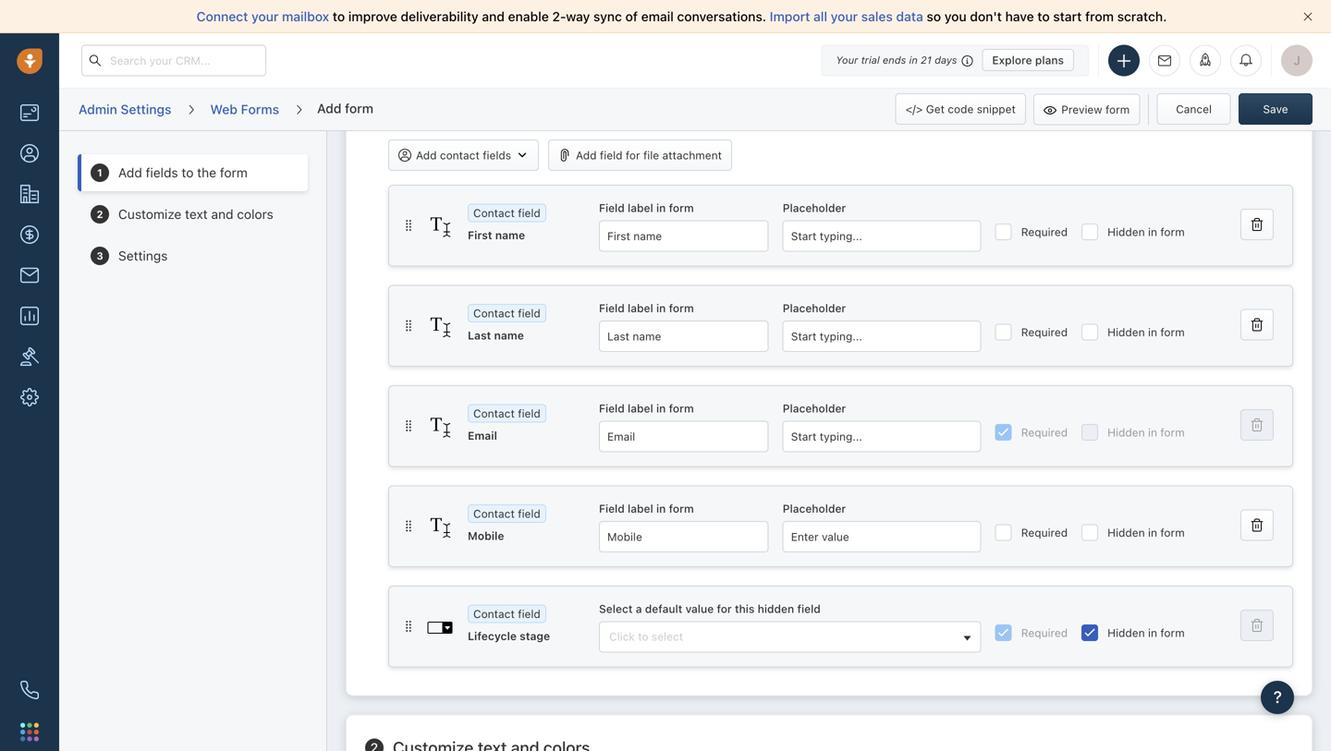 Task type: describe. For each thing, give the bounding box(es) containing it.
1 vertical spatial settings
[[118, 248, 168, 264]]

import
[[770, 9, 810, 24]]

contact for first name
[[473, 207, 515, 220]]

file
[[644, 149, 659, 162]]

sales
[[862, 9, 893, 24]]

preview
[[1062, 103, 1103, 116]]

mailbox
[[282, 9, 329, 24]]

click to select button
[[599, 622, 982, 653]]

add contact fields
[[416, 149, 511, 162]]

sync
[[594, 9, 622, 24]]

preview form
[[1062, 103, 1130, 116]]

2-
[[552, 9, 566, 24]]

required for first name
[[1021, 226, 1068, 239]]

form text image for mobile
[[426, 514, 454, 542]]

enter a label text field for email
[[599, 421, 769, 453]]

plans
[[1036, 54, 1064, 67]]

preview form button
[[1034, 94, 1140, 125]]

colors
[[237, 207, 274, 222]]

add field for file attachment button
[[548, 140, 732, 171]]

so
[[927, 9, 941, 24]]

way
[[566, 9, 590, 24]]

1 horizontal spatial for
[[717, 603, 732, 616]]

contact field for lifecycle stage
[[473, 608, 541, 621]]

placeholder for first name
[[783, 202, 846, 215]]

last
[[468, 329, 491, 342]]

properties image
[[20, 348, 39, 366]]

field for email
[[518, 407, 541, 420]]

hidden in form for mobile
[[1108, 527, 1185, 540]]

contact field for mobile
[[473, 508, 541, 521]]

fields
[[483, 149, 511, 162]]

field for first name
[[599, 202, 625, 215]]

0 horizontal spatial and
[[211, 207, 233, 222]]

your
[[836, 54, 858, 66]]

required for email
[[1021, 426, 1068, 439]]

Add placeholder text field
[[783, 521, 982, 553]]

deliverability
[[401, 9, 479, 24]]

admin settings link
[[78, 95, 172, 124]]

have
[[1006, 9, 1034, 24]]

enable
[[508, 9, 549, 24]]

hidden for last name
[[1108, 326, 1145, 339]]

field label in form for mobile
[[599, 503, 694, 515]]

hidden for mobile
[[1108, 527, 1145, 540]]

field label in form for last name
[[599, 302, 694, 315]]

2 horizontal spatial to
[[1038, 9, 1050, 24]]

explore plans
[[993, 54, 1064, 67]]

placeholder for last name
[[783, 302, 846, 315]]

add for add contact fields
[[416, 149, 437, 162]]

connect your mailbox to improve deliverability and enable 2-way sync of email conversations. import all your sales data so you don't have to start from scratch.
[[197, 9, 1167, 24]]

hidden in form for email
[[1108, 426, 1185, 439]]

connect your mailbox link
[[197, 9, 333, 24]]

text
[[185, 207, 208, 222]]

field inside button
[[600, 149, 623, 162]]

a
[[636, 603, 642, 616]]

field for mobile
[[518, 508, 541, 521]]

lifecycle stage
[[468, 630, 550, 643]]

Search your CRM... text field
[[81, 45, 266, 76]]

field for first name
[[518, 207, 541, 220]]

web forms link
[[209, 95, 280, 124]]

to inside button
[[638, 631, 649, 644]]

explore plans link
[[982, 49, 1074, 71]]

improve
[[348, 9, 397, 24]]

phone element
[[11, 672, 48, 709]]

freshworks switcher image
[[20, 723, 39, 742]]

hidden for first name
[[1108, 226, 1145, 239]]

customize text and colors
[[118, 207, 274, 222]]

last name
[[468, 329, 524, 342]]

don't
[[970, 9, 1002, 24]]

you
[[945, 9, 967, 24]]

5 hidden in form from the top
[[1108, 627, 1185, 640]]

scratch.
[[1118, 9, 1167, 24]]

admin
[[79, 102, 117, 117]]

days
[[935, 54, 957, 66]]

2
[[97, 209, 103, 221]]

hidden in form for first name
[[1108, 226, 1185, 239]]

first name
[[468, 229, 525, 242]]

forms
[[241, 102, 279, 117]]

add placeholder text field for first
[[783, 221, 982, 252]]

field for last name
[[599, 302, 625, 315]]

mobile
[[468, 530, 504, 543]]

add form
[[317, 101, 374, 116]]

select a default value for this hidden field
[[599, 603, 821, 616]]



Task type: vqa. For each thing, say whether or not it's contained in the screenshot.
the name
yes



Task type: locate. For each thing, give the bounding box(es) containing it.
label for first name
[[628, 202, 653, 215]]

2 ui drag handle image from the top
[[403, 420, 414, 433]]

hidden in form for last name
[[1108, 326, 1185, 339]]

1 vertical spatial name
[[494, 329, 524, 342]]

ui drag handle image for first name
[[403, 219, 414, 232]]

5 contact from the top
[[473, 608, 515, 621]]

to
[[333, 9, 345, 24], [1038, 9, 1050, 24], [638, 631, 649, 644]]

and
[[482, 9, 505, 24], [211, 207, 233, 222]]

form text image
[[426, 213, 454, 241], [426, 314, 454, 341], [426, 414, 454, 442], [426, 514, 454, 542]]

1 horizontal spatial and
[[482, 9, 505, 24]]

placeholder for email
[[783, 402, 846, 415]]

1 vertical spatial add placeholder text field
[[783, 321, 982, 352]]

0 horizontal spatial add
[[317, 101, 342, 116]]

1 field from the top
[[599, 202, 625, 215]]

first
[[468, 229, 492, 242]]

1 field label in form from the top
[[599, 202, 694, 215]]

field for mobile
[[599, 503, 625, 515]]

field for lifecycle stage
[[518, 608, 541, 621]]

name right first
[[495, 229, 525, 242]]

to right click
[[638, 631, 649, 644]]

3 field from the top
[[599, 402, 625, 415]]

2 field from the top
[[599, 302, 625, 315]]

save
[[1263, 102, 1289, 115]]

close image
[[1304, 12, 1313, 21]]

required for mobile
[[1021, 527, 1068, 540]]

snippet
[[977, 102, 1016, 115]]

form text image left email
[[426, 414, 454, 442]]

2 contact from the top
[[473, 307, 515, 320]]

contact field for first name
[[473, 207, 541, 220]]

add left 'file'
[[576, 149, 597, 162]]

</> get
[[906, 102, 945, 115]]

3
[[96, 250, 103, 262]]

for left this
[[717, 603, 732, 616]]

form text image right ui drag handle image
[[426, 314, 454, 341]]

4 contact field from the top
[[473, 508, 541, 521]]

start
[[1054, 9, 1082, 24]]

import all your sales data link
[[770, 9, 927, 24]]

form text image for first name
[[426, 213, 454, 241]]

4 required from the top
[[1021, 527, 1068, 540]]

ui drag handle image left mobile
[[403, 520, 414, 533]]

21
[[921, 54, 932, 66]]

5 required from the top
[[1021, 627, 1068, 640]]

label for email
[[628, 402, 653, 415]]

2 hidden in form from the top
[[1108, 326, 1185, 339]]

field
[[600, 149, 623, 162], [518, 207, 541, 220], [518, 307, 541, 320], [518, 407, 541, 420], [518, 508, 541, 521], [797, 603, 821, 616], [518, 608, 541, 621]]

1 horizontal spatial to
[[638, 631, 649, 644]]

admin settings
[[79, 102, 171, 117]]

click
[[609, 631, 635, 644]]

field for email
[[599, 402, 625, 415]]

data
[[896, 9, 924, 24]]

contact up mobile
[[473, 508, 515, 521]]

all
[[814, 9, 828, 24]]

</> get code snippet button
[[896, 93, 1026, 125]]

2 vertical spatial add placeholder text field
[[783, 421, 982, 453]]

enter a label text field for mobile
[[599, 521, 769, 553]]

name for first name
[[495, 229, 525, 242]]

3 contact field from the top
[[473, 407, 541, 420]]

3 hidden in form from the top
[[1108, 426, 1185, 439]]

1 vertical spatial for
[[717, 603, 732, 616]]

settings down customize
[[118, 248, 168, 264]]

for
[[626, 149, 640, 162], [717, 603, 732, 616]]

and left enable at the top of the page
[[482, 9, 505, 24]]

cancel
[[1176, 102, 1212, 115]]

1 horizontal spatial add
[[416, 149, 437, 162]]

ui drag handle image left first
[[403, 219, 414, 232]]

placeholder for mobile
[[783, 503, 846, 515]]

1 contact field from the top
[[473, 207, 541, 220]]

enter a label text field for first name
[[599, 221, 769, 252]]

add placeholder text field for last
[[783, 321, 982, 352]]

ends
[[883, 54, 906, 66]]

2 enter a label text field from the top
[[599, 321, 769, 352]]

4 contact from the top
[[473, 508, 515, 521]]

Enter a label text field
[[599, 221, 769, 252], [599, 321, 769, 352], [599, 421, 769, 453], [599, 521, 769, 553]]

form text image left first
[[426, 213, 454, 241]]

click to select
[[609, 631, 683, 644]]

of
[[626, 9, 638, 24]]

from
[[1086, 9, 1114, 24]]

enter a label text field for last name
[[599, 321, 769, 352]]

0 horizontal spatial your
[[252, 9, 279, 24]]

0 horizontal spatial to
[[333, 9, 345, 24]]

trial
[[861, 54, 880, 66]]

field for last name
[[518, 307, 541, 320]]

phone image
[[20, 681, 39, 700]]

3 contact from the top
[[473, 407, 515, 420]]

4 ui drag handle image from the top
[[403, 621, 414, 634]]

ui drag handle image for mobile
[[403, 520, 414, 533]]

web
[[210, 102, 238, 117]]

add right forms
[[317, 101, 342, 116]]

connect
[[197, 9, 248, 24]]

cancel button
[[1157, 93, 1231, 125]]

form
[[345, 101, 374, 116], [1106, 103, 1130, 116], [669, 202, 694, 215], [1161, 226, 1185, 239], [669, 302, 694, 315], [1161, 326, 1185, 339], [669, 402, 694, 415], [1161, 426, 1185, 439], [669, 503, 694, 515], [1161, 527, 1185, 540], [1161, 627, 1185, 640]]

hidden
[[758, 603, 794, 616]]

web forms
[[210, 102, 279, 117]]

0 vertical spatial for
[[626, 149, 640, 162]]

hidden for email
[[1108, 426, 1145, 439]]

attachment
[[663, 149, 722, 162]]

code
[[948, 102, 974, 115]]

form text image for email
[[426, 414, 454, 442]]

3 ui drag handle image from the top
[[403, 520, 414, 533]]

0 vertical spatial and
[[482, 9, 505, 24]]

contact field for last name
[[473, 307, 541, 320]]

your left mailbox
[[252, 9, 279, 24]]

1 enter a label text field from the top
[[599, 221, 769, 252]]

contact up first name
[[473, 207, 515, 220]]

2 placeholder from the top
[[783, 302, 846, 315]]

1 hidden from the top
[[1108, 226, 1145, 239]]

for inside button
[[626, 149, 640, 162]]

3 placeholder from the top
[[783, 402, 846, 415]]

2 required from the top
[[1021, 326, 1068, 339]]

2 form text image from the top
[[426, 314, 454, 341]]

contact up email
[[473, 407, 515, 420]]

2 hidden from the top
[[1108, 326, 1145, 339]]

lifecycle
[[468, 630, 517, 643]]

1 add placeholder text field from the top
[[783, 221, 982, 252]]

0 vertical spatial add placeholder text field
[[783, 221, 982, 252]]

name
[[495, 229, 525, 242], [494, 329, 524, 342]]

3 form text image from the top
[[426, 414, 454, 442]]

save button
[[1239, 93, 1313, 125]]

name for last name
[[494, 329, 524, 342]]

1 required from the top
[[1021, 226, 1068, 239]]

5 hidden from the top
[[1108, 627, 1145, 640]]

your
[[252, 9, 279, 24], [831, 9, 858, 24]]

required
[[1021, 226, 1068, 239], [1021, 326, 1068, 339], [1021, 426, 1068, 439], [1021, 527, 1068, 540], [1021, 627, 1068, 640]]

contact up lifecycle
[[473, 608, 515, 621]]

3 hidden from the top
[[1108, 426, 1145, 439]]

ui drag handle image for lifecycle stage
[[403, 621, 414, 634]]

and right text
[[211, 207, 233, 222]]

Add placeholder text field
[[783, 221, 982, 252], [783, 321, 982, 352], [783, 421, 982, 453]]

field label in form
[[599, 202, 694, 215], [599, 302, 694, 315], [599, 402, 694, 415], [599, 503, 694, 515]]

0 vertical spatial name
[[495, 229, 525, 242]]

ui drag handle image for email
[[403, 420, 414, 433]]

field
[[599, 202, 625, 215], [599, 302, 625, 315], [599, 402, 625, 415], [599, 503, 625, 515]]

contact for lifecycle stage
[[473, 608, 515, 621]]

contact field up mobile
[[473, 508, 541, 521]]

form dropdown image
[[426, 615, 454, 642]]

settings right admin
[[121, 102, 171, 117]]

ui drag handle image
[[403, 219, 414, 232], [403, 420, 414, 433], [403, 520, 414, 533], [403, 621, 414, 634]]

contact field up lifecycle stage at the left bottom
[[473, 608, 541, 621]]

5 contact field from the top
[[473, 608, 541, 621]]

4 label from the top
[[628, 503, 653, 515]]

add for add form
[[317, 101, 342, 116]]

1 horizontal spatial your
[[831, 9, 858, 24]]

4 enter a label text field from the top
[[599, 521, 769, 553]]

</> get code snippet
[[906, 102, 1016, 115]]

label for mobile
[[628, 503, 653, 515]]

ui drag handle image left email
[[403, 420, 414, 433]]

stage
[[520, 630, 550, 643]]

contact
[[473, 207, 515, 220], [473, 307, 515, 320], [473, 407, 515, 420], [473, 508, 515, 521], [473, 608, 515, 621]]

to left start
[[1038, 9, 1050, 24]]

ui drag handle image left form dropdown image
[[403, 621, 414, 634]]

contact for mobile
[[473, 508, 515, 521]]

contact field up email
[[473, 407, 541, 420]]

settings
[[121, 102, 171, 117], [118, 248, 168, 264]]

4 field from the top
[[599, 503, 625, 515]]

your right all
[[831, 9, 858, 24]]

1 placeholder from the top
[[783, 202, 846, 215]]

4 hidden in form from the top
[[1108, 527, 1185, 540]]

3 enter a label text field from the top
[[599, 421, 769, 453]]

2 add placeholder text field from the top
[[783, 321, 982, 352]]

field label in form for email
[[599, 402, 694, 415]]

form text image left mobile
[[426, 514, 454, 542]]

3 label from the top
[[628, 402, 653, 415]]

3 add placeholder text field from the top
[[783, 421, 982, 453]]

explore
[[993, 54, 1033, 67]]

0 vertical spatial settings
[[121, 102, 171, 117]]

value
[[686, 603, 714, 616]]

hidden
[[1108, 226, 1145, 239], [1108, 326, 1145, 339], [1108, 426, 1145, 439], [1108, 527, 1145, 540], [1108, 627, 1145, 640]]

3 required from the top
[[1021, 426, 1068, 439]]

add contact fields button
[[388, 140, 539, 171]]

field label in form for first name
[[599, 202, 694, 215]]

email
[[468, 430, 497, 443]]

form inside button
[[1106, 103, 1130, 116]]

1 form text image from the top
[[426, 213, 454, 241]]

customize
[[118, 207, 182, 222]]

0 horizontal spatial for
[[626, 149, 640, 162]]

2 contact field from the top
[[473, 307, 541, 320]]

1 vertical spatial and
[[211, 207, 233, 222]]

2 horizontal spatial add
[[576, 149, 597, 162]]

4 field label in form from the top
[[599, 503, 694, 515]]

1 hidden in form from the top
[[1108, 226, 1185, 239]]

1 your from the left
[[252, 9, 279, 24]]

2 your from the left
[[831, 9, 858, 24]]

select
[[599, 603, 633, 616]]

contact for last name
[[473, 307, 515, 320]]

1 contact from the top
[[473, 207, 515, 220]]

required for last name
[[1021, 326, 1068, 339]]

contact field
[[473, 207, 541, 220], [473, 307, 541, 320], [473, 407, 541, 420], [473, 508, 541, 521], [473, 608, 541, 621]]

1 label from the top
[[628, 202, 653, 215]]

for left 'file'
[[626, 149, 640, 162]]

to right mailbox
[[333, 9, 345, 24]]

4 placeholder from the top
[[783, 503, 846, 515]]

contact field up "last name"
[[473, 307, 541, 320]]

placeholder
[[783, 202, 846, 215], [783, 302, 846, 315], [783, 402, 846, 415], [783, 503, 846, 515]]

contact field for email
[[473, 407, 541, 420]]

form text image for last name
[[426, 314, 454, 341]]

4 form text image from the top
[[426, 514, 454, 542]]

2 field label in form from the top
[[599, 302, 694, 315]]

add for add field for file attachment
[[576, 149, 597, 162]]

in
[[909, 54, 918, 66], [657, 202, 666, 215], [1148, 226, 1158, 239], [657, 302, 666, 315], [1148, 326, 1158, 339], [657, 402, 666, 415], [1148, 426, 1158, 439], [657, 503, 666, 515], [1148, 527, 1158, 540], [1148, 627, 1158, 640]]

2 label from the top
[[628, 302, 653, 315]]

email
[[641, 9, 674, 24]]

name right last
[[494, 329, 524, 342]]

this
[[735, 603, 755, 616]]

select
[[652, 631, 683, 644]]

add field for file attachment
[[576, 149, 722, 162]]

4 hidden from the top
[[1108, 527, 1145, 540]]

ui drag handle image
[[403, 320, 414, 333]]

conversations.
[[677, 9, 767, 24]]

contact up "last name"
[[473, 307, 515, 320]]

your trial ends in 21 days
[[836, 54, 957, 66]]

hidden in form
[[1108, 226, 1185, 239], [1108, 326, 1185, 339], [1108, 426, 1185, 439], [1108, 527, 1185, 540], [1108, 627, 1185, 640]]

contact
[[440, 149, 480, 162]]

contact for email
[[473, 407, 515, 420]]

contact field up first name
[[473, 207, 541, 220]]

label for last name
[[628, 302, 653, 315]]

3 field label in form from the top
[[599, 402, 694, 415]]

add left contact
[[416, 149, 437, 162]]

default
[[645, 603, 683, 616]]

1 ui drag handle image from the top
[[403, 219, 414, 232]]



